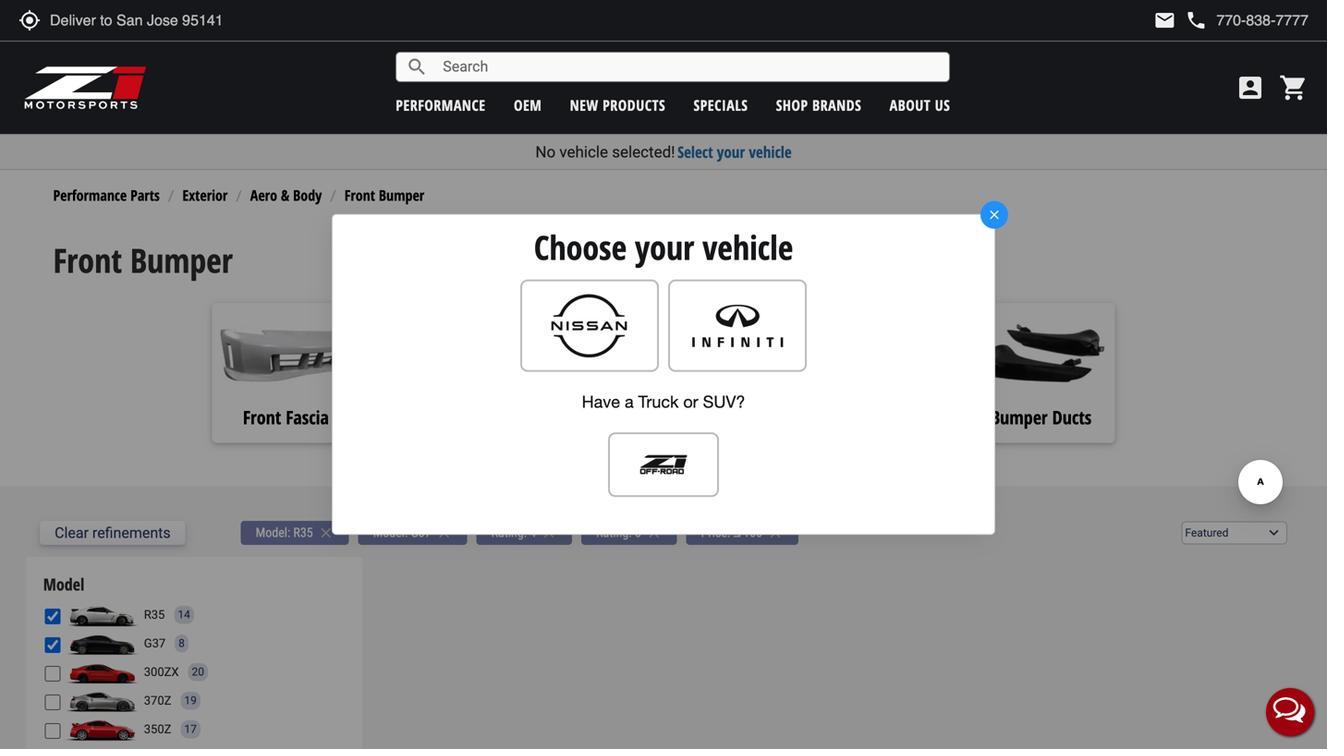 Task type: describe. For each thing, give the bounding box(es) containing it.
0 horizontal spatial front
[[53, 238, 122, 283]]

products
[[603, 95, 666, 115]]

0 vertical spatial front
[[344, 185, 375, 205]]

exterior
[[182, 185, 228, 205]]

oem link
[[514, 95, 542, 115]]

truck
[[638, 392, 679, 412]]

search
[[406, 56, 428, 78]]

new
[[570, 95, 599, 115]]

infinti logo image
[[679, 289, 796, 362]]

phone
[[1185, 9, 1207, 31]]

19
[[184, 695, 197, 708]]

select
[[677, 141, 713, 163]]

rating: for rating: 4 close
[[491, 525, 527, 540]]

phone link
[[1185, 9, 1309, 31]]

close for rating: 5 close
[[646, 525, 662, 541]]

close for model: g37 close
[[436, 525, 452, 541]]

body
[[293, 185, 322, 205]]

mail
[[1154, 9, 1176, 31]]

rating: 4 close
[[491, 525, 557, 541]]

r35 inside model: r35 close
[[293, 525, 313, 540]]

a
[[625, 392, 634, 412]]

aero & body link
[[250, 185, 322, 205]]

model
[[43, 573, 84, 596]]

shop brands
[[776, 95, 861, 115]]

≤
[[733, 525, 740, 540]]

nissan 370z z34 2009 2010 2011 2012 2013 2014 2015 2016 2017 2018 2019 3.7l vq37vhr vhr nismo z1 motorsports image
[[65, 689, 139, 713]]

clear refinements
[[55, 524, 171, 542]]

1 horizontal spatial your
[[717, 141, 745, 163]]

370z
[[144, 694, 171, 708]]

oem
[[514, 95, 542, 115]]

14
[[178, 609, 190, 622]]

model: for model: g37 close
[[373, 525, 408, 540]]

performance parts
[[53, 185, 160, 205]]

vehicle inside no vehicle selected! select your vehicle
[[559, 143, 608, 161]]

account_box
[[1236, 73, 1265, 103]]

g37 inside model: g37 close
[[411, 525, 431, 540]]

about
[[890, 95, 931, 115]]

model: g37 close
[[373, 525, 452, 541]]

no
[[535, 143, 556, 161]]

1 vertical spatial g37
[[144, 637, 166, 651]]

0 horizontal spatial front bumper
[[53, 238, 233, 283]]

account_box link
[[1231, 73, 1270, 103]]

8
[[179, 637, 185, 650]]

aero & body
[[250, 185, 322, 205]]

choose
[[534, 225, 627, 270]]

0 horizontal spatial r35
[[144, 608, 165, 622]]

vehicle down "shop"
[[749, 141, 792, 163]]

shopping_cart
[[1279, 73, 1309, 103]]

have a truck or suv?
[[582, 392, 745, 412]]

1 vertical spatial bumper
[[130, 238, 233, 283]]

0 vertical spatial front bumper
[[344, 185, 424, 205]]

exterior link
[[182, 185, 228, 205]]

vehicle up 'infinti logo'
[[703, 225, 793, 270]]

nissan 300zx z32 1990 1991 1992 1993 1994 1995 1996 vg30dett vg30de twin turbo non turbo z1 motorsports image
[[65, 660, 139, 685]]

100
[[743, 525, 762, 540]]

price:
[[701, 525, 730, 540]]

specials link
[[694, 95, 748, 115]]

close for model: r35 close
[[318, 525, 334, 541]]

infiniti g37 coupe sedan convertible v36 cv36 hv36 skyline 2008 2009 2010 2011 2012 2013 3.7l vq37vhr z1 motorsports image
[[65, 632, 139, 656]]



Task type: locate. For each thing, give the bounding box(es) containing it.
rating: 5 close
[[596, 525, 662, 541]]

your
[[717, 141, 745, 163], [635, 225, 694, 270]]

front bumper right body
[[344, 185, 424, 205]]

aero
[[250, 185, 277, 205]]

rating: for rating: 5 close
[[596, 525, 632, 540]]

select your vehicle link
[[677, 141, 792, 163]]

front
[[344, 185, 375, 205], [53, 238, 122, 283]]

front bumper link
[[344, 185, 424, 205]]

or
[[683, 392, 698, 412]]

clear refinements button
[[40, 521, 185, 545]]

close
[[318, 525, 334, 541], [436, 525, 452, 541], [541, 525, 557, 541], [646, 525, 662, 541], [767, 525, 784, 541]]

model: inside model: r35 close
[[256, 525, 290, 540]]

1 close from the left
[[318, 525, 334, 541]]

2 model: from the left
[[373, 525, 408, 540]]

about us
[[890, 95, 950, 115]]

clear
[[55, 524, 89, 542]]

your right select
[[717, 141, 745, 163]]

bumper
[[379, 185, 424, 205], [130, 238, 233, 283]]

1 vertical spatial front
[[53, 238, 122, 283]]

close right 4 at the bottom of page
[[541, 525, 557, 541]]

None checkbox
[[45, 609, 61, 625], [45, 724, 61, 740], [45, 609, 61, 625], [45, 724, 61, 740]]

shop
[[776, 95, 808, 115]]

2 rating: from the left
[[596, 525, 632, 540]]

0 vertical spatial bumper
[[379, 185, 424, 205]]

rating: left 4 at the bottom of page
[[491, 525, 527, 540]]

0 horizontal spatial bumper
[[130, 238, 233, 283]]

performance
[[396, 95, 486, 115]]

close left rating: 4 close
[[436, 525, 452, 541]]

1 horizontal spatial front
[[344, 185, 375, 205]]

parts
[[130, 185, 160, 205]]

Search search field
[[428, 53, 949, 81]]

1 vertical spatial front bumper
[[53, 238, 233, 283]]

front bumper
[[344, 185, 424, 205], [53, 238, 233, 283]]

300zx
[[144, 665, 179, 679]]

17
[[184, 723, 197, 736]]

price: ≤ 100 close
[[701, 525, 784, 541]]

1 vertical spatial r35
[[144, 608, 165, 622]]

performance
[[53, 185, 127, 205]]

performance link
[[396, 95, 486, 115]]

None checkbox
[[45, 638, 61, 654], [45, 666, 61, 682], [45, 695, 61, 711], [45, 638, 61, 654], [45, 666, 61, 682], [45, 695, 61, 711]]

close left model: g37 close
[[318, 525, 334, 541]]

mail phone
[[1154, 9, 1207, 31]]

rating: inside rating: 4 close
[[491, 525, 527, 540]]

350z
[[144, 723, 171, 736]]

1 horizontal spatial r35
[[293, 525, 313, 540]]

0 vertical spatial g37
[[411, 525, 431, 540]]

r35
[[293, 525, 313, 540], [144, 608, 165, 622]]

1 horizontal spatial bumper
[[379, 185, 424, 205]]

selected!
[[612, 143, 675, 161]]

new products
[[570, 95, 666, 115]]

performance parts link
[[53, 185, 160, 205]]

5
[[635, 525, 641, 540]]

rating:
[[491, 525, 527, 540], [596, 525, 632, 540]]

1 horizontal spatial model:
[[373, 525, 408, 540]]

&
[[281, 185, 289, 205]]

model: inside model: g37 close
[[373, 525, 408, 540]]

new products link
[[570, 95, 666, 115]]

z1 motorsports logo image
[[23, 65, 147, 111]]

0 vertical spatial r35
[[293, 525, 313, 540]]

vehicle
[[749, 141, 792, 163], [559, 143, 608, 161], [703, 225, 793, 270]]

4 close from the left
[[646, 525, 662, 541]]

mail link
[[1154, 9, 1176, 31]]

my_location
[[18, 9, 41, 31]]

close right 100
[[767, 525, 784, 541]]

shop brands link
[[776, 95, 861, 115]]

0 horizontal spatial model:
[[256, 525, 290, 540]]

1 rating: from the left
[[491, 525, 527, 540]]

rating: left 5
[[596, 525, 632, 540]]

20
[[192, 666, 204, 679]]

model:
[[256, 525, 290, 540], [373, 525, 408, 540]]

2 close from the left
[[436, 525, 452, 541]]

suv?
[[703, 392, 745, 412]]

brands
[[812, 95, 861, 115]]

0 vertical spatial your
[[717, 141, 745, 163]]

choose your vehicle
[[534, 225, 793, 270]]

0 horizontal spatial g37
[[144, 637, 166, 651]]

nissan 350z z33 2003 2004 2005 2006 2007 2008 2009 vq35de 3.5l revup rev up vq35hr nismo z1 motorsports image
[[65, 718, 139, 742]]

model: for model: r35 close
[[256, 525, 290, 540]]

shopping_cart link
[[1274, 73, 1309, 103]]

no vehicle selected! select your vehicle
[[535, 141, 792, 163]]

nissan logo image
[[531, 289, 648, 362]]

1 horizontal spatial front bumper
[[344, 185, 424, 205]]

nissan r35 gtr gt-r awd twin turbo 2009 2010 2011 2012 2013 2014 2015 2016 2017 2018 2019 2020 vr38dett z1 motorsports image
[[65, 603, 139, 627]]

refinements
[[92, 524, 171, 542]]

4
[[530, 525, 536, 540]]

1 horizontal spatial g37
[[411, 525, 431, 540]]

model: r35 close
[[256, 525, 334, 541]]

3 close from the left
[[541, 525, 557, 541]]

1 vertical spatial your
[[635, 225, 694, 270]]

0 horizontal spatial rating:
[[491, 525, 527, 540]]

0 horizontal spatial your
[[635, 225, 694, 270]]

1 horizontal spatial rating:
[[596, 525, 632, 540]]

about us link
[[890, 95, 950, 115]]

close right 5
[[646, 525, 662, 541]]

have
[[582, 392, 620, 412]]

front down performance
[[53, 238, 122, 283]]

g37
[[411, 525, 431, 540], [144, 637, 166, 651]]

front bumper down parts
[[53, 238, 233, 283]]

5 close from the left
[[767, 525, 784, 541]]

rating: inside rating: 5 close
[[596, 525, 632, 540]]

1 model: from the left
[[256, 525, 290, 540]]

vehicle right "no"
[[559, 143, 608, 161]]

specials
[[694, 95, 748, 115]]

your right choose
[[635, 225, 694, 270]]

us
[[935, 95, 950, 115]]

close for rating: 4 close
[[541, 525, 557, 541]]

front right body
[[344, 185, 375, 205]]



Task type: vqa. For each thing, say whether or not it's contained in the screenshot.


